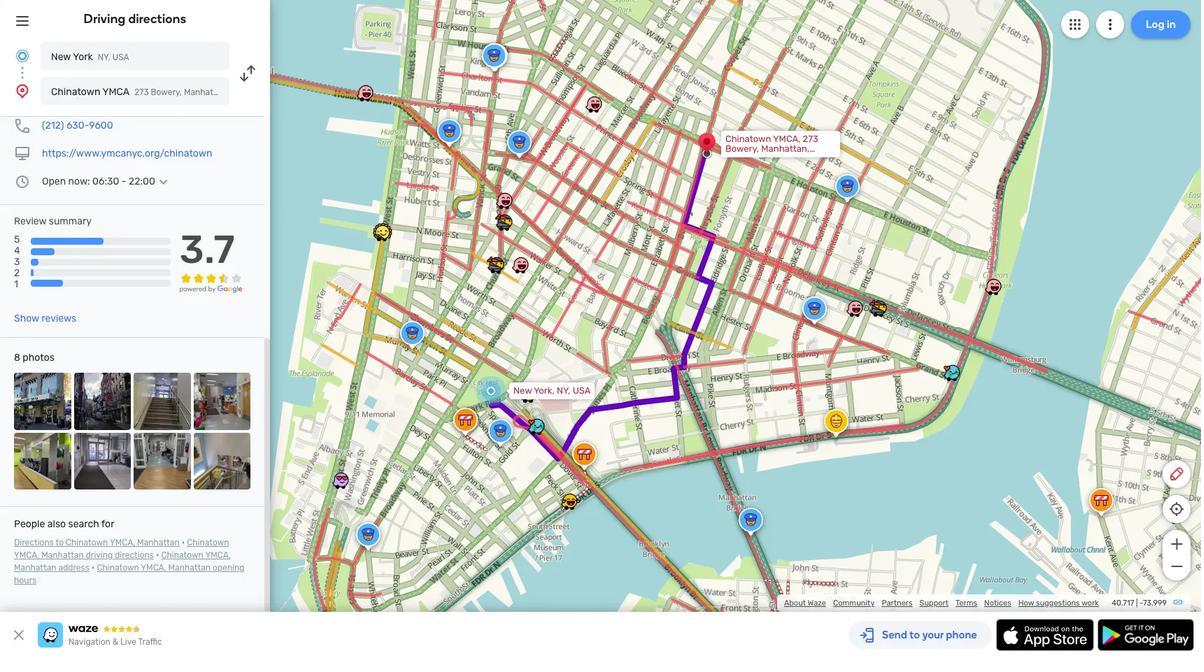 Task type: locate. For each thing, give the bounding box(es) containing it.
ymca, inside chinatown ymca, manhattan driving directions
[[14, 551, 39, 561]]

bowery, inside chinatown ymca 273 bowery, manhattan, united states
[[151, 87, 182, 97]]

5
[[14, 234, 20, 246]]

0 horizontal spatial 273
[[134, 87, 149, 97]]

image 6 of chinatown ymca, manhattan image
[[74, 433, 131, 490]]

manhattan inside chinatown ymca, manhattan opening hours
[[168, 563, 211, 573]]

1 horizontal spatial bowery,
[[726, 143, 759, 154]]

273 inside chinatown ymca, 273 bowery, manhattan, united states
[[803, 134, 818, 144]]

waze
[[808, 599, 826, 608]]

0 vertical spatial states
[[259, 87, 284, 97]]

0 horizontal spatial manhattan,
[[184, 87, 228, 97]]

1 horizontal spatial united
[[726, 153, 754, 164]]

location image
[[14, 83, 31, 99]]

chinatown inside chinatown ymca, manhattan opening hours
[[97, 563, 139, 573]]

manhattan up "chinatown ymca, manhattan address"
[[137, 538, 180, 548]]

current location image
[[14, 48, 31, 64]]

usa
[[113, 52, 129, 62], [573, 386, 591, 396]]

manhattan for chinatown ymca, manhattan address
[[14, 563, 56, 573]]

https://www.ymcanyc.org/chinatown
[[42, 148, 212, 160]]

partners
[[882, 599, 913, 608]]

1 vertical spatial bowery,
[[726, 143, 759, 154]]

how suggestions work link
[[1019, 599, 1099, 608]]

1 vertical spatial -
[[1140, 599, 1143, 608]]

usa for york,
[[573, 386, 591, 396]]

states inside chinatown ymca, 273 bowery, manhattan, united states
[[756, 153, 783, 164]]

1 horizontal spatial ny,
[[557, 386, 571, 396]]

united inside chinatown ymca 273 bowery, manhattan, united states
[[230, 87, 256, 97]]

review summary
[[14, 216, 92, 227]]

0 vertical spatial usa
[[113, 52, 129, 62]]

link image
[[1173, 597, 1184, 608]]

show
[[14, 313, 39, 325]]

new
[[51, 51, 71, 63], [514, 386, 532, 396]]

united inside chinatown ymca, 273 bowery, manhattan, united states
[[726, 153, 754, 164]]

1
[[14, 279, 18, 291]]

directions right the driving
[[128, 11, 186, 27]]

terms
[[956, 599, 978, 608]]

united for ymca,
[[726, 153, 754, 164]]

0 vertical spatial -
[[122, 176, 126, 188]]

manhattan for chinatown ymca, manhattan driving directions
[[41, 551, 84, 561]]

- left 22:00 at top left
[[122, 176, 126, 188]]

1 vertical spatial manhattan,
[[761, 143, 810, 154]]

manhattan,
[[184, 87, 228, 97], [761, 143, 810, 154]]

1 vertical spatial usa
[[573, 386, 591, 396]]

directions
[[128, 11, 186, 27], [115, 551, 154, 561]]

about
[[784, 599, 806, 608]]

(212) 630-9600
[[42, 120, 113, 132]]

bowery, inside chinatown ymca, 273 bowery, manhattan, united states
[[726, 143, 759, 154]]

chinatown
[[51, 86, 100, 98], [726, 134, 771, 144], [66, 538, 108, 548], [187, 538, 229, 548], [161, 551, 204, 561], [97, 563, 139, 573]]

bowery, for ymca
[[151, 87, 182, 97]]

clock image
[[14, 174, 31, 190]]

1 horizontal spatial states
[[756, 153, 783, 164]]

directions up chinatown ymca, manhattan opening hours
[[115, 551, 154, 561]]

chinatown ymca, manhattan driving directions link
[[14, 538, 229, 561]]

273 inside chinatown ymca 273 bowery, manhattan, united states
[[134, 87, 149, 97]]

suggestions
[[1036, 599, 1080, 608]]

usa inside new york ny, usa
[[113, 52, 129, 62]]

chinatown inside "chinatown ymca, manhattan address"
[[161, 551, 204, 561]]

usa for york
[[113, 52, 129, 62]]

united for ymca
[[230, 87, 256, 97]]

pencil image
[[1169, 466, 1185, 483]]

0 vertical spatial united
[[230, 87, 256, 97]]

1 vertical spatial united
[[726, 153, 754, 164]]

ymca, inside chinatown ymca, 273 bowery, manhattan, united states
[[773, 134, 801, 144]]

partners link
[[882, 599, 913, 608]]

- right |
[[1140, 599, 1143, 608]]

ymca,
[[773, 134, 801, 144], [110, 538, 135, 548], [14, 551, 39, 561], [205, 551, 231, 561], [141, 563, 166, 573]]

new york ny, usa
[[51, 51, 129, 63]]

-
[[122, 176, 126, 188], [1140, 599, 1143, 608]]

zoom in image
[[1168, 536, 1186, 553]]

1 vertical spatial ny,
[[557, 386, 571, 396]]

5 4 3 2 1
[[14, 234, 20, 291]]

zoom out image
[[1168, 558, 1186, 575]]

open
[[42, 176, 66, 188]]

273
[[134, 87, 149, 97], [803, 134, 818, 144]]

new left york
[[51, 51, 71, 63]]

ymca, for directions
[[14, 551, 39, 561]]

(212) 630-9600 link
[[42, 120, 113, 132]]

usa right york,
[[573, 386, 591, 396]]

manhattan, for ymca
[[184, 87, 228, 97]]

1 vertical spatial states
[[756, 153, 783, 164]]

1 vertical spatial new
[[514, 386, 532, 396]]

ny, right york
[[98, 52, 110, 62]]

0 horizontal spatial united
[[230, 87, 256, 97]]

states inside chinatown ymca 273 bowery, manhattan, united states
[[259, 87, 284, 97]]

image 7 of chinatown ymca, manhattan image
[[134, 433, 191, 490]]

manhattan
[[137, 538, 180, 548], [41, 551, 84, 561], [14, 563, 56, 573], [168, 563, 211, 573]]

0 vertical spatial ny,
[[98, 52, 110, 62]]

chinatown for chinatown ymca, manhattan opening hours
[[97, 563, 139, 573]]

computer image
[[14, 146, 31, 162]]

new york, ny, usa
[[514, 386, 591, 396]]

chinatown inside chinatown ymca, manhattan driving directions
[[187, 538, 229, 548]]

about waze community partners support terms notices how suggestions work
[[784, 599, 1099, 608]]

chevron down image
[[155, 176, 172, 188]]

bowery,
[[151, 87, 182, 97], [726, 143, 759, 154]]

0 horizontal spatial bowery,
[[151, 87, 182, 97]]

address
[[58, 563, 89, 573]]

0 horizontal spatial ny,
[[98, 52, 110, 62]]

ymca, inside chinatown ymca, manhattan opening hours
[[141, 563, 166, 573]]

manhattan down to
[[41, 551, 84, 561]]

22:00
[[129, 176, 155, 188]]

chinatown ymca, 273 bowery, manhattan, united states
[[726, 134, 818, 164]]

0 horizontal spatial new
[[51, 51, 71, 63]]

manhattan, inside chinatown ymca, 273 bowery, manhattan, united states
[[761, 143, 810, 154]]

1 horizontal spatial 273
[[803, 134, 818, 144]]

https://www.ymcanyc.org/chinatown link
[[42, 148, 212, 160]]

ny, inside new york ny, usa
[[98, 52, 110, 62]]

0 horizontal spatial usa
[[113, 52, 129, 62]]

3
[[14, 256, 20, 268]]

1 horizontal spatial new
[[514, 386, 532, 396]]

directions
[[14, 538, 54, 548]]

0 vertical spatial manhattan,
[[184, 87, 228, 97]]

usa up ymca
[[113, 52, 129, 62]]

driving
[[86, 551, 113, 561]]

1 horizontal spatial manhattan,
[[761, 143, 810, 154]]

image 5 of chinatown ymca, manhattan image
[[14, 433, 71, 490]]

0 horizontal spatial states
[[259, 87, 284, 97]]

york
[[73, 51, 93, 63]]

reviews
[[42, 313, 76, 325]]

0 vertical spatial new
[[51, 51, 71, 63]]

open now: 06:30 - 22:00 button
[[42, 176, 172, 188]]

1 vertical spatial 273
[[803, 134, 818, 144]]

review
[[14, 216, 46, 227]]

manhattan left opening
[[168, 563, 211, 573]]

3.7
[[180, 227, 235, 273]]

0 vertical spatial bowery,
[[151, 87, 182, 97]]

united
[[230, 87, 256, 97], [726, 153, 754, 164]]

also
[[47, 519, 66, 530]]

manhattan, inside chinatown ymca 273 bowery, manhattan, united states
[[184, 87, 228, 97]]

manhattan inside "chinatown ymca, manhattan address"
[[14, 563, 56, 573]]

states for ymca
[[259, 87, 284, 97]]

new for york
[[51, 51, 71, 63]]

ny,
[[98, 52, 110, 62], [557, 386, 571, 396]]

new left york,
[[514, 386, 532, 396]]

states
[[259, 87, 284, 97], [756, 153, 783, 164]]

0 vertical spatial 273
[[134, 87, 149, 97]]

manhattan up hours
[[14, 563, 56, 573]]

manhattan inside chinatown ymca, manhattan driving directions
[[41, 551, 84, 561]]

photos
[[23, 352, 54, 364]]

1 horizontal spatial usa
[[573, 386, 591, 396]]

manhattan, for ymca,
[[761, 143, 810, 154]]

chinatown inside chinatown ymca, 273 bowery, manhattan, united states
[[726, 134, 771, 144]]

traffic
[[138, 637, 162, 647]]

1 vertical spatial directions
[[115, 551, 154, 561]]

community
[[833, 599, 875, 608]]

notices
[[985, 599, 1012, 608]]

opening
[[213, 563, 244, 573]]

ny, right york,
[[557, 386, 571, 396]]

(212)
[[42, 120, 64, 132]]



Task type: describe. For each thing, give the bounding box(es) containing it.
work
[[1082, 599, 1099, 608]]

|
[[1136, 599, 1138, 608]]

states for ymca,
[[756, 153, 783, 164]]

notices link
[[985, 599, 1012, 608]]

40.717
[[1112, 599, 1134, 608]]

support
[[920, 599, 949, 608]]

2
[[14, 268, 20, 279]]

06:30
[[92, 176, 119, 188]]

image 2 of chinatown ymca, manhattan image
[[74, 373, 131, 430]]

0 vertical spatial directions
[[128, 11, 186, 27]]

ymca, for manhattan,
[[773, 134, 801, 144]]

live
[[120, 637, 136, 647]]

ymca, inside "chinatown ymca, manhattan address"
[[205, 551, 231, 561]]

manhattan for chinatown ymca, manhattan opening hours
[[168, 563, 211, 573]]

4
[[14, 245, 20, 257]]

chinatown ymca, manhattan address link
[[14, 551, 231, 573]]

chinatown ymca 273 bowery, manhattan, united states
[[51, 86, 284, 98]]

hours
[[14, 576, 36, 586]]

chinatown for chinatown ymca, 273 bowery, manhattan, united states
[[726, 134, 771, 144]]

1 horizontal spatial -
[[1140, 599, 1143, 608]]

bowery, for ymca,
[[726, 143, 759, 154]]

273 for ymca,
[[803, 134, 818, 144]]

people also search for
[[14, 519, 114, 530]]

ymca, for hours
[[141, 563, 166, 573]]

chinatown for chinatown ymca, manhattan address
[[161, 551, 204, 561]]

73.999
[[1143, 599, 1167, 608]]

&
[[113, 637, 118, 647]]

image 4 of chinatown ymca, manhattan image
[[193, 373, 250, 430]]

call image
[[14, 118, 31, 134]]

community link
[[833, 599, 875, 608]]

york,
[[534, 386, 555, 396]]

show reviews
[[14, 313, 76, 325]]

40.717 | -73.999
[[1112, 599, 1167, 608]]

navigation & live traffic
[[69, 637, 162, 647]]

x image
[[10, 627, 27, 644]]

terms link
[[956, 599, 978, 608]]

people
[[14, 519, 45, 530]]

search
[[68, 519, 99, 530]]

driving directions
[[84, 11, 186, 27]]

8
[[14, 352, 20, 364]]

chinatown for chinatown ymca, manhattan driving directions
[[187, 538, 229, 548]]

chinatown ymca, manhattan address
[[14, 551, 231, 573]]

now:
[[68, 176, 90, 188]]

image 8 of chinatown ymca, manhattan image
[[193, 433, 250, 490]]

open now: 06:30 - 22:00
[[42, 176, 155, 188]]

how
[[1019, 599, 1034, 608]]

support link
[[920, 599, 949, 608]]

630-
[[66, 120, 89, 132]]

directions to chinatown ymca, manhattan link
[[14, 538, 180, 548]]

navigation
[[69, 637, 110, 647]]

8 photos
[[14, 352, 54, 364]]

directions to chinatown ymca, manhattan
[[14, 538, 180, 548]]

about waze link
[[784, 599, 826, 608]]

273 for ymca
[[134, 87, 149, 97]]

0 horizontal spatial -
[[122, 176, 126, 188]]

chinatown ymca, manhattan driving directions
[[14, 538, 229, 561]]

chinatown for chinatown ymca 273 bowery, manhattan, united states
[[51, 86, 100, 98]]

directions inside chinatown ymca, manhattan driving directions
[[115, 551, 154, 561]]

chinatown ymca, manhattan opening hours link
[[14, 563, 244, 586]]

image 1 of chinatown ymca, manhattan image
[[14, 373, 71, 430]]

9600
[[89, 120, 113, 132]]

ny, for york,
[[557, 386, 571, 396]]

image 3 of chinatown ymca, manhattan image
[[134, 373, 191, 430]]

ymca
[[102, 86, 130, 98]]

ny, for york
[[98, 52, 110, 62]]

chinatown ymca, manhattan opening hours
[[14, 563, 244, 586]]

new for york,
[[514, 386, 532, 396]]

to
[[56, 538, 64, 548]]

summary
[[49, 216, 92, 227]]

driving
[[84, 11, 126, 27]]

for
[[101, 519, 114, 530]]



Task type: vqa. For each thing, say whether or not it's contained in the screenshot.
& at the bottom
yes



